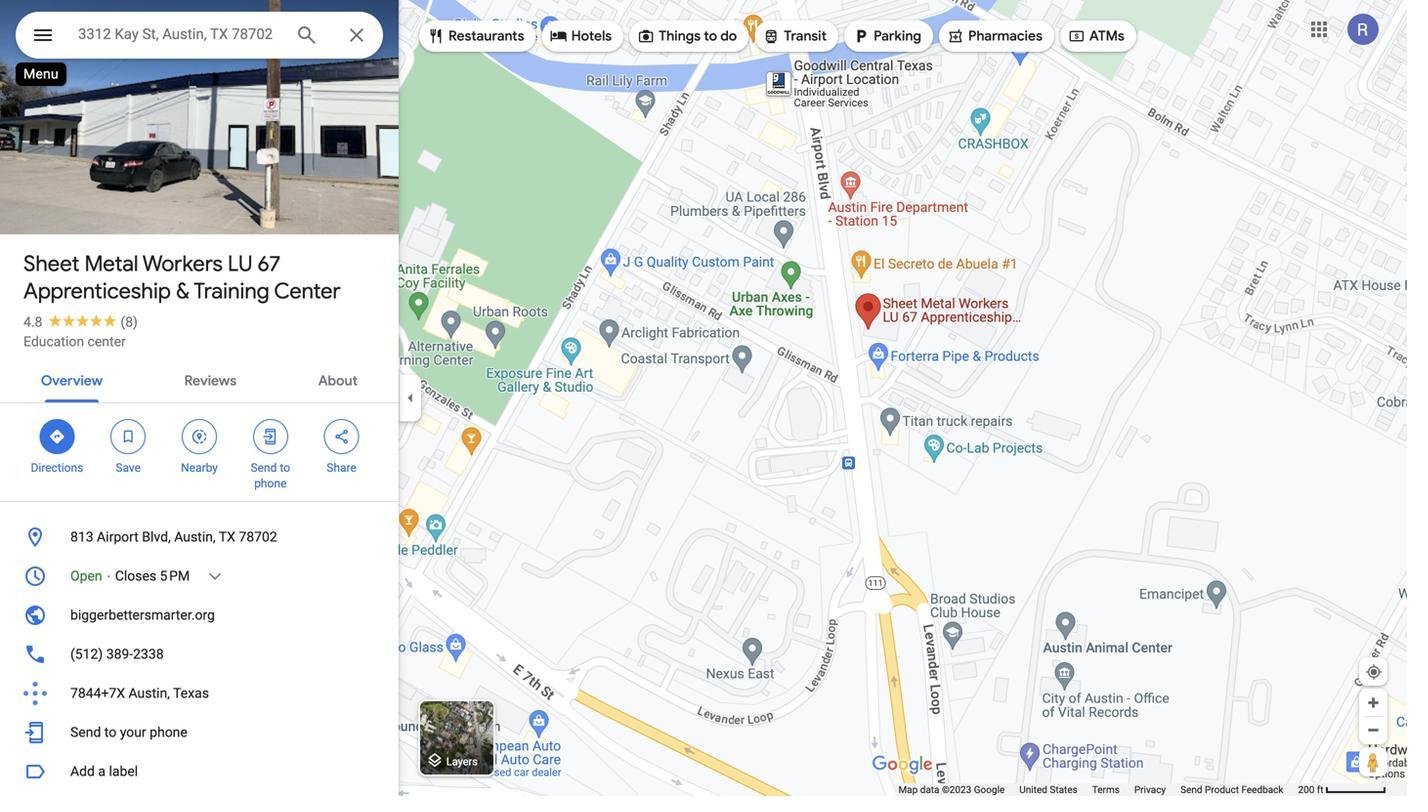 Task type: vqa. For each thing, say whether or not it's contained in the screenshot.
4.8
yes



Task type: describe. For each thing, give the bounding box(es) containing it.
states
[[1050, 784, 1078, 796]]

(512) 389-2338 button
[[0, 635, 399, 674]]

reviews button
[[169, 356, 252, 403]]

zoom in image
[[1366, 696, 1381, 711]]

biggerbettersmarter.org link
[[0, 596, 399, 635]]

sheet
[[23, 250, 80, 278]]

footer inside google maps element
[[899, 784, 1298, 797]]


[[262, 426, 279, 448]]

map data ©2023 google
[[899, 784, 1005, 796]]

tab list inside google maps element
[[0, 356, 399, 403]]

feedback
[[1242, 784, 1284, 796]]

 button
[[16, 12, 70, 63]]

education center button
[[23, 332, 126, 352]]

apprenticeship
[[23, 278, 171, 305]]

collapse side panel image
[[400, 388, 421, 409]]

overview button
[[25, 356, 118, 403]]

atms
[[1090, 27, 1125, 45]]

(8)
[[121, 314, 138, 330]]

8 reviews element
[[121, 314, 138, 330]]

biggerbettersmarter.org
[[70, 607, 215, 624]]

education center
[[23, 334, 126, 350]]

(512) 389-2338
[[70, 647, 164, 663]]

add
[[70, 764, 95, 780]]

transit
[[784, 27, 827, 45]]

austin, inside button
[[129, 686, 170, 702]]

send to your phone
[[70, 725, 187, 741]]

200
[[1298, 784, 1315, 796]]


[[48, 426, 66, 448]]

add a label
[[70, 764, 138, 780]]

⋅
[[106, 568, 112, 584]]

show your location image
[[1365, 664, 1383, 681]]

workers
[[142, 250, 223, 278]]

7844+7x austin, texas button
[[0, 674, 399, 713]]

phone inside "send to your phone" button
[[150, 725, 187, 741]]

education
[[23, 334, 84, 350]]

label
[[109, 764, 138, 780]]

 atms
[[1068, 25, 1125, 47]]


[[763, 25, 780, 47]]


[[637, 25, 655, 47]]

389-
[[106, 647, 133, 663]]

813 airport blvd, austin, tx 78702 button
[[0, 518, 399, 557]]

send for send product feedback
[[1181, 784, 1203, 796]]

show street view coverage image
[[1360, 748, 1388, 777]]

parking
[[874, 27, 922, 45]]

phone inside send to phone
[[254, 477, 287, 491]]

send to your phone button
[[0, 713, 399, 753]]

austin, inside 'button'
[[174, 529, 216, 545]]

ft
[[1317, 784, 1324, 796]]

share
[[327, 461, 357, 475]]

layers
[[446, 756, 478, 768]]

200 ft
[[1298, 784, 1324, 796]]

restaurants
[[449, 27, 525, 45]]

open ⋅ closes 5 pm
[[70, 568, 190, 584]]

©2023
[[942, 784, 972, 796]]

78702
[[239, 529, 277, 545]]

center
[[274, 278, 341, 305]]

send product feedback button
[[1181, 784, 1284, 797]]


[[947, 25, 965, 47]]

&
[[176, 278, 190, 305]]

privacy
[[1135, 784, 1166, 796]]

map
[[899, 784, 918, 796]]

open
[[70, 568, 102, 584]]

 hotels
[[550, 25, 612, 47]]

zoom out image
[[1366, 723, 1381, 738]]

united states button
[[1020, 784, 1078, 797]]

 pharmacies
[[947, 25, 1043, 47]]

airport
[[97, 529, 139, 545]]

google account: ruby anderson  
(rubyanndersson@gmail.com) image
[[1348, 14, 1379, 45]]


[[191, 426, 208, 448]]


[[1068, 25, 1086, 47]]

813
[[70, 529, 93, 545]]

 search field
[[16, 12, 383, 63]]

about
[[318, 372, 358, 390]]



Task type: locate. For each thing, give the bounding box(es) containing it.
None field
[[78, 22, 280, 46]]

1 vertical spatial phone
[[150, 725, 187, 741]]

1 horizontal spatial to
[[280, 461, 290, 475]]

to inside button
[[104, 725, 117, 741]]

nearby
[[181, 461, 218, 475]]

none field inside 3312 kay st, austin, tx 78702 field
[[78, 22, 280, 46]]

67
[[257, 250, 281, 278]]

austin, down 2338
[[129, 686, 170, 702]]

 parking
[[852, 25, 922, 47]]

terms button
[[1092, 784, 1120, 797]]

to for send to your phone
[[104, 725, 117, 741]]

phone down 
[[254, 477, 287, 491]]

1 vertical spatial to
[[280, 461, 290, 475]]

actions for sheet metal workers lu 67 apprenticeship & training center region
[[0, 404, 399, 501]]

0 horizontal spatial austin,
[[129, 686, 170, 702]]

1 vertical spatial send
[[70, 725, 101, 741]]


[[31, 21, 55, 49]]

add a label button
[[0, 753, 399, 792]]

2 horizontal spatial to
[[704, 27, 717, 45]]

2 vertical spatial send
[[1181, 784, 1203, 796]]

2338
[[133, 647, 164, 663]]

information for sheet metal workers lu 67 apprenticeship & training center region
[[0, 518, 399, 753]]

austin,
[[174, 529, 216, 545], [129, 686, 170, 702]]

footer
[[899, 784, 1298, 797]]

 restaurants
[[427, 25, 525, 47]]

your
[[120, 725, 146, 741]]

send product feedback
[[1181, 784, 1284, 796]]


[[427, 25, 445, 47]]

 transit
[[763, 25, 827, 47]]

show open hours for the week image
[[206, 568, 224, 585]]

blvd,
[[142, 529, 171, 545]]

overview
[[41, 372, 103, 390]]

send
[[251, 461, 277, 475], [70, 725, 101, 741], [1181, 784, 1203, 796]]

8
[[50, 194, 59, 212]]

send inside send product feedback button
[[1181, 784, 1203, 796]]

7844+7x austin, texas
[[70, 686, 209, 702]]

send up add
[[70, 725, 101, 741]]

200 ft button
[[1298, 784, 1387, 796]]

directions
[[31, 461, 83, 475]]

phone right your
[[150, 725, 187, 741]]

813 airport blvd, austin, tx 78702
[[70, 529, 277, 545]]

3312 Kay St, Austin, TX 78702 field
[[16, 12, 383, 59]]

0 vertical spatial phone
[[254, 477, 287, 491]]

google maps element
[[0, 0, 1407, 797]]

0 horizontal spatial send
[[70, 725, 101, 741]]

send inside "send to your phone" button
[[70, 725, 101, 741]]

7844+7x
[[70, 686, 125, 702]]

2 vertical spatial to
[[104, 725, 117, 741]]

1 horizontal spatial austin,
[[174, 529, 216, 545]]


[[550, 25, 568, 47]]

things
[[659, 27, 701, 45]]

lu
[[228, 250, 253, 278]]

to left your
[[104, 725, 117, 741]]

to inside  things to do
[[704, 27, 717, 45]]

to left share
[[280, 461, 290, 475]]

center
[[87, 334, 126, 350]]

sheet metal workers lu 67 apprenticeship & training center main content
[[0, 0, 399, 797]]

product
[[1205, 784, 1239, 796]]

sheet metal workers lu 67 apprenticeship & training center
[[23, 250, 341, 305]]

2 horizontal spatial send
[[1181, 784, 1203, 796]]

to left do
[[704, 27, 717, 45]]

 things to do
[[637, 25, 737, 47]]


[[119, 426, 137, 448]]

hotels
[[571, 27, 612, 45]]

photos
[[62, 194, 111, 212]]

send for send to phone
[[251, 461, 277, 475]]

closes
[[115, 568, 156, 584]]

4.8
[[23, 314, 42, 330]]

privacy button
[[1135, 784, 1166, 797]]

terms
[[1092, 784, 1120, 796]]

send inside send to phone
[[251, 461, 277, 475]]

0 horizontal spatial to
[[104, 725, 117, 741]]

texas
[[173, 686, 209, 702]]

1 horizontal spatial send
[[251, 461, 277, 475]]

training
[[194, 278, 270, 305]]

0 horizontal spatial phone
[[150, 725, 187, 741]]

to inside send to phone
[[280, 461, 290, 475]]

8 photos
[[50, 194, 111, 212]]

0 vertical spatial send
[[251, 461, 277, 475]]

reviews
[[184, 372, 237, 390]]

phone
[[254, 477, 287, 491], [150, 725, 187, 741]]

to
[[704, 27, 717, 45], [280, 461, 290, 475], [104, 725, 117, 741]]

tab list
[[0, 356, 399, 403]]

send left product on the bottom
[[1181, 784, 1203, 796]]

footer containing map data ©2023 google
[[899, 784, 1298, 797]]

united
[[1020, 784, 1048, 796]]

tx
[[219, 529, 235, 545]]

1 vertical spatial austin,
[[129, 686, 170, 702]]

photo of sheet metal workers lu 67 apprenticeship & training center image
[[0, 0, 399, 267]]

(512)
[[70, 647, 103, 663]]

1 horizontal spatial phone
[[254, 477, 287, 491]]

4.8 stars image
[[42, 314, 121, 327]]

pharmacies
[[969, 27, 1043, 45]]

send for send to your phone
[[70, 725, 101, 741]]

5 pm
[[160, 568, 190, 584]]

0 vertical spatial austin,
[[174, 529, 216, 545]]

to for send to phone
[[280, 461, 290, 475]]

google
[[974, 784, 1005, 796]]

united states
[[1020, 784, 1078, 796]]

do
[[721, 27, 737, 45]]

send down 
[[251, 461, 277, 475]]

metal
[[85, 250, 138, 278]]

tab list containing overview
[[0, 356, 399, 403]]

austin, left tx
[[174, 529, 216, 545]]

about button
[[303, 356, 373, 403]]

8 photos button
[[15, 186, 119, 220]]

0 vertical spatial to
[[704, 27, 717, 45]]

a
[[98, 764, 106, 780]]


[[333, 426, 350, 448]]

hours image
[[23, 565, 47, 588]]

send to phone
[[251, 461, 290, 491]]


[[852, 25, 870, 47]]

save
[[116, 461, 141, 475]]



